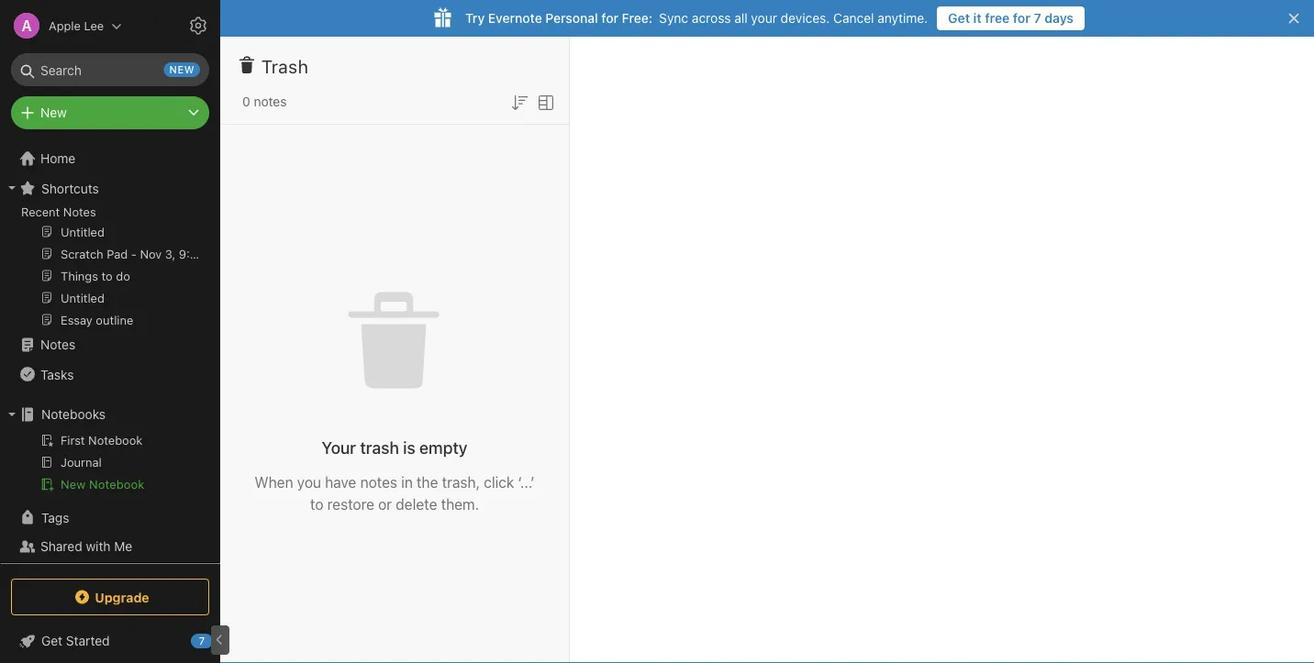 Task type: locate. For each thing, give the bounding box(es) containing it.
evernote
[[488, 11, 542, 26]]

0 vertical spatial or
[[157, 147, 168, 160]]

trash
[[360, 438, 399, 458]]

it down the notebook,
[[93, 163, 100, 177]]

for inside get it free for 7 days button
[[1013, 11, 1031, 26]]

Help and Learning task checklist field
[[0, 627, 220, 656]]

anytime.
[[878, 11, 928, 26]]

recent notes
[[21, 205, 96, 218]]

1 vertical spatial notes
[[40, 337, 75, 352]]

new up "note,"
[[40, 105, 67, 120]]

for left free:
[[601, 11, 619, 26]]

new search field
[[24, 53, 200, 86]]

it
[[973, 11, 982, 26], [93, 163, 100, 177]]

get
[[948, 11, 970, 26], [41, 634, 62, 649]]

1 vertical spatial get
[[41, 634, 62, 649]]

note,
[[33, 147, 61, 160]]

0 notes
[[242, 94, 287, 109]]

1 horizontal spatial or
[[378, 496, 392, 513]]

all
[[734, 11, 748, 26]]

1 horizontal spatial for
[[1013, 11, 1031, 26]]

apple lee
[[49, 19, 104, 33]]

group
[[0, 92, 212, 338]]

0 vertical spatial notes
[[254, 94, 287, 109]]

notes left the in at bottom
[[360, 474, 397, 491]]

1 vertical spatial new
[[61, 478, 86, 491]]

tree
[[0, 62, 220, 602]]

notes
[[63, 205, 96, 218], [40, 337, 75, 352]]

here.
[[103, 163, 132, 177]]

1 for from the left
[[601, 11, 619, 26]]

icon on a note, notebook, stack or tag to add it here.
[[33, 130, 168, 177]]

get left free
[[948, 11, 970, 26]]

0 vertical spatial new
[[40, 105, 67, 120]]

expand notebooks image
[[5, 407, 19, 422]]

to right tag
[[54, 163, 65, 177]]

or left delete on the bottom
[[378, 496, 392, 513]]

1 vertical spatial to
[[310, 496, 323, 513]]

0 vertical spatial it
[[973, 11, 982, 26]]

to inside icon on a note, notebook, stack or tag to add it here.
[[54, 163, 65, 177]]

for for free:
[[601, 11, 619, 26]]

stack
[[124, 147, 154, 160]]

1 horizontal spatial to
[[310, 496, 323, 513]]

1 vertical spatial notes
[[360, 474, 397, 491]]

new inside popup button
[[40, 105, 67, 120]]

1 horizontal spatial get
[[948, 11, 970, 26]]

7
[[1034, 11, 1041, 26], [199, 636, 205, 647]]

notebook
[[89, 478, 145, 491]]

0 horizontal spatial 7
[[199, 636, 205, 647]]

a
[[144, 130, 151, 144]]

click to collapse image
[[213, 630, 227, 652]]

0 horizontal spatial it
[[93, 163, 100, 177]]

0 vertical spatial get
[[948, 11, 970, 26]]

notes up tasks at the left bottom of page
[[40, 337, 75, 352]]

personal
[[545, 11, 598, 26]]

0 horizontal spatial or
[[157, 147, 168, 160]]

new inside "button"
[[61, 478, 86, 491]]

shared
[[40, 539, 82, 554]]

shortcuts button
[[0, 173, 212, 203]]

days
[[1045, 11, 1074, 26]]

notes right 0 in the left top of the page
[[254, 94, 287, 109]]

1 vertical spatial it
[[93, 163, 100, 177]]

your
[[751, 11, 777, 26]]

get started
[[41, 634, 110, 649]]

7 inside help and learning task checklist field
[[199, 636, 205, 647]]

notes
[[254, 94, 287, 109], [360, 474, 397, 491]]

notes down shortcuts
[[63, 205, 96, 218]]

or inside icon on a note, notebook, stack or tag to add it here.
[[157, 147, 168, 160]]

new up tags
[[61, 478, 86, 491]]

me
[[114, 539, 132, 554]]

get inside get it free for 7 days button
[[948, 11, 970, 26]]

when
[[255, 474, 293, 491]]

on
[[127, 130, 141, 144]]

0 horizontal spatial to
[[54, 163, 65, 177]]

0 horizontal spatial get
[[41, 634, 62, 649]]

7 left click to collapse icon
[[199, 636, 205, 647]]

it inside icon on a note, notebook, stack or tag to add it here.
[[93, 163, 100, 177]]

restore
[[327, 496, 374, 513]]

2 for from the left
[[1013, 11, 1031, 26]]

notebook,
[[65, 147, 120, 160]]

1 horizontal spatial it
[[973, 11, 982, 26]]

to down "you"
[[310, 496, 323, 513]]

it left free
[[973, 11, 982, 26]]

get left started
[[41, 634, 62, 649]]

0 horizontal spatial for
[[601, 11, 619, 26]]

delete
[[396, 496, 437, 513]]

you
[[297, 474, 321, 491]]

get inside help and learning task checklist field
[[41, 634, 62, 649]]

new
[[40, 105, 67, 120], [61, 478, 86, 491]]

notes link
[[0, 330, 212, 360]]

or
[[157, 147, 168, 160], [378, 496, 392, 513]]

to
[[54, 163, 65, 177], [310, 496, 323, 513]]

to inside when you have notes in the trash, click '...' to restore or delete them.
[[310, 496, 323, 513]]

cancel
[[833, 11, 874, 26]]

1 horizontal spatial 7
[[1034, 11, 1041, 26]]

for
[[601, 11, 619, 26], [1013, 11, 1031, 26]]

with
[[86, 539, 111, 554]]

'...'
[[518, 474, 535, 491]]

7 left days
[[1034, 11, 1041, 26]]

Search text field
[[24, 53, 196, 86]]

0 vertical spatial 7
[[1034, 11, 1041, 26]]

1 vertical spatial 7
[[199, 636, 205, 647]]

have
[[325, 474, 356, 491]]

or right the stack
[[157, 147, 168, 160]]

for right free
[[1013, 11, 1031, 26]]

trash,
[[442, 474, 480, 491]]

1 horizontal spatial notes
[[360, 474, 397, 491]]

0 vertical spatial to
[[54, 163, 65, 177]]

1 vertical spatial or
[[378, 496, 392, 513]]



Task type: vqa. For each thing, say whether or not it's contained in the screenshot.
Add a reminder "image"
no



Task type: describe. For each thing, give the bounding box(es) containing it.
Sort options field
[[508, 90, 530, 114]]

new for new
[[40, 105, 67, 120]]

upgrade
[[95, 590, 149, 605]]

in
[[401, 474, 413, 491]]

get for get it free for 7 days
[[948, 11, 970, 26]]

Account field
[[0, 7, 122, 44]]

group containing icon on a note, notebook, stack or tag to add it here.
[[0, 92, 212, 338]]

7 inside button
[[1034, 11, 1041, 26]]

your
[[322, 438, 356, 458]]

shared with me link
[[0, 532, 212, 562]]

try evernote personal for free: sync across all your devices. cancel anytime.
[[465, 11, 928, 26]]

new notebook
[[61, 478, 145, 491]]

get for get started
[[41, 634, 62, 649]]

free
[[985, 11, 1010, 26]]

apple
[[49, 19, 81, 33]]

them.
[[441, 496, 479, 513]]

add
[[69, 163, 90, 177]]

it inside get it free for 7 days button
[[973, 11, 982, 26]]

get it free for 7 days button
[[937, 6, 1085, 30]]

new notebook group
[[0, 429, 212, 503]]

sync
[[659, 11, 688, 26]]

0 vertical spatial notes
[[63, 205, 96, 218]]

settings image
[[187, 15, 209, 37]]

recent
[[21, 205, 60, 218]]

free:
[[622, 11, 653, 26]]

tasks button
[[0, 360, 212, 389]]

tag
[[33, 163, 51, 177]]

new
[[169, 64, 195, 76]]

tree containing home
[[0, 62, 220, 602]]

new for new notebook
[[61, 478, 86, 491]]

trash
[[262, 55, 309, 77]]

or inside when you have notes in the trash, click '...' to restore or delete them.
[[378, 496, 392, 513]]

note list element
[[220, 37, 570, 664]]

icon
[[100, 130, 124, 144]]

tags button
[[0, 503, 212, 532]]

notes inside when you have notes in the trash, click '...' to restore or delete them.
[[360, 474, 397, 491]]

started
[[66, 634, 110, 649]]

home link
[[0, 144, 220, 173]]

click
[[484, 474, 514, 491]]

the
[[417, 474, 438, 491]]

for for 7
[[1013, 11, 1031, 26]]

across
[[692, 11, 731, 26]]

notebooks link
[[0, 400, 212, 429]]

your trash is empty
[[322, 438, 467, 458]]

View options field
[[530, 90, 557, 114]]

shared with me
[[40, 539, 132, 554]]

shortcuts
[[41, 181, 99, 196]]

tasks
[[40, 367, 74, 382]]

0 horizontal spatial notes
[[254, 94, 287, 109]]

tags
[[41, 510, 69, 525]]

new notebook button
[[0, 474, 212, 496]]

when you have notes in the trash, click '...' to restore or delete them.
[[255, 474, 535, 513]]

is
[[403, 438, 415, 458]]

lee
[[84, 19, 104, 33]]

notebooks
[[41, 407, 106, 422]]

new button
[[11, 96, 209, 129]]

0
[[242, 94, 250, 109]]

empty
[[419, 438, 467, 458]]

try
[[465, 11, 485, 26]]

devices.
[[781, 11, 830, 26]]

upgrade button
[[11, 579, 209, 616]]

get it free for 7 days
[[948, 11, 1074, 26]]

home
[[40, 151, 75, 166]]

note window - empty element
[[570, 37, 1314, 664]]



